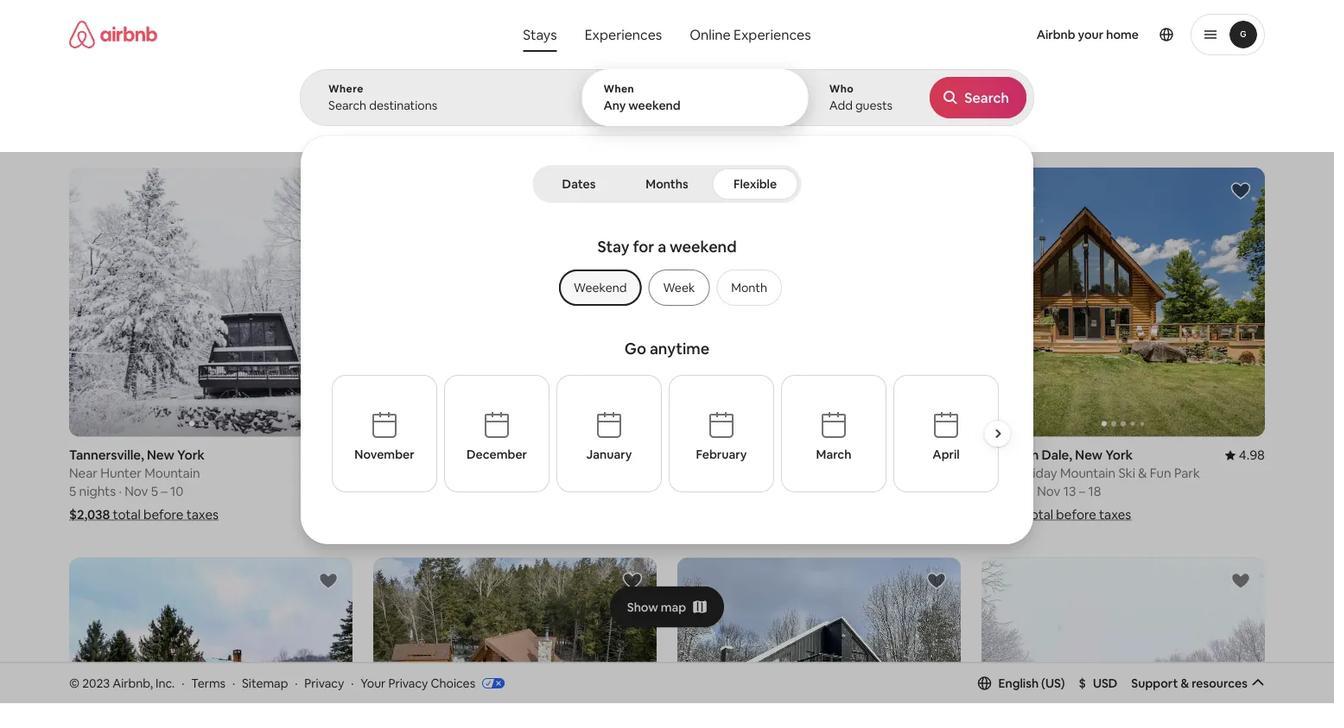 Task type: vqa. For each thing, say whether or not it's contained in the screenshot.
1st 5 from right
yes



Task type: describe. For each thing, give the bounding box(es) containing it.
3 nights from the left
[[688, 483, 724, 500]]

5 inside mountain dale, new york near holiday mountain ski & fun park 5 nights · nov 13 – 18 total before taxes
[[982, 483, 989, 500]]

10
[[170, 483, 183, 500]]

none search field containing stay for a weekend
[[300, 0, 1034, 544]]

flexible button
[[713, 169, 798, 200]]

february
[[696, 447, 747, 462]]

resources
[[1192, 676, 1248, 691]]

january button
[[556, 375, 662, 493]]

1 5 from the left
[[69, 483, 76, 500]]

3 – from the left
[[775, 483, 781, 500]]

december button
[[444, 375, 549, 493]]

kerhonkson, new york 47 miles away 5 nights · jan 15 – 20
[[373, 447, 510, 500]]

18
[[1088, 483, 1101, 500]]

· right 'inc.'
[[182, 675, 184, 691]]

week
[[663, 280, 695, 296]]

2023
[[82, 675, 110, 691]]

taxes inside mountain dale, new york near holiday mountain ski & fun park 5 nights · nov 13 – 18 total before taxes
[[1099, 507, 1132, 523]]

go anytime group
[[331, 332, 1018, 522]]

stay
[[598, 237, 630, 257]]

group containing shepherd's huts
[[69, 86, 969, 154]]

– inside kerhonkson, new york 47 miles away 5 nights · jan 15 – 20
[[468, 483, 475, 500]]

add
[[829, 98, 853, 113]]

online
[[690, 25, 731, 43]]

home
[[1106, 27, 1139, 42]]

online experiences link
[[676, 17, 825, 52]]

hunter
[[100, 465, 142, 482]]

dammusi
[[880, 128, 926, 141]]

nights inside kerhonkson, new york 47 miles away 5 nights · jan 15 – 20
[[383, 483, 420, 500]]

when any weekend
[[604, 82, 681, 113]]

· inside kerhonkson, new york 47 miles away 5 nights · jan 15 – 20
[[423, 483, 426, 500]]

choices
[[431, 675, 475, 691]]

terms link
[[191, 675, 226, 691]]

1 add to wishlist: jewett, new york image from the left
[[622, 571, 643, 592]]

anytime
[[650, 339, 710, 359]]

go
[[625, 339, 646, 359]]

13
[[1064, 483, 1076, 500]]

york for kerhonkson, new york 47 miles away 5 nights · jan 15 – 20
[[483, 447, 510, 464]]

· left 12
[[727, 483, 730, 500]]

1 privacy from the left
[[305, 675, 344, 691]]

add to wishlist: windham, new york image
[[1231, 571, 1251, 592]]

fun
[[1150, 465, 1172, 482]]

york inside mountain dale, new york near holiday mountain ski & fun park 5 nights · nov 13 – 18 total before taxes
[[1106, 447, 1133, 464]]

january
[[586, 447, 632, 462]]

group inside stay for a weekend group
[[552, 270, 782, 306]]

airbnb
[[1037, 27, 1076, 42]]

month
[[731, 280, 767, 296]]

go anytime
[[625, 339, 710, 359]]

privacy link
[[305, 675, 344, 691]]

2 4.98 out of 5 average rating image from the left
[[1225, 447, 1265, 464]]

golfing
[[809, 128, 845, 141]]

(us)
[[1041, 676, 1065, 691]]

cycladic
[[546, 128, 588, 141]]

shepherd's huts
[[440, 128, 518, 141]]

tab list inside stays tab panel
[[536, 165, 798, 203]]

add to wishlist: windham, new york image
[[318, 571, 339, 592]]

english (us) button
[[978, 676, 1065, 691]]

$2,038
[[69, 507, 110, 523]]

near inside tannersville, new york near hunter mountain 5 nights · nov 5 – 10 $2,038 total before taxes
[[69, 465, 98, 482]]

47
[[373, 465, 388, 482]]

1 horizontal spatial mountain
[[982, 447, 1039, 464]]

april
[[932, 447, 959, 462]]

support & resources button
[[1132, 676, 1265, 691]]

minsus
[[372, 128, 405, 141]]

trulli
[[739, 128, 763, 141]]

weekend
[[574, 280, 627, 296]]

5 nights · nov 12 – 17
[[678, 483, 797, 500]]

airbnb,
[[113, 675, 153, 691]]

2 4.98 from the left
[[1239, 447, 1265, 464]]

$ usd
[[1079, 676, 1118, 691]]

december
[[466, 447, 527, 462]]

4.87 out of 5 average rating image
[[313, 447, 353, 464]]

total inside mountain dale, new york near holiday mountain ski & fun park 5 nights · nov 13 – 18 total before taxes
[[1026, 507, 1054, 523]]

guests
[[855, 98, 893, 113]]

· inside tannersville, new york near hunter mountain 5 nights · nov 5 – 10 $2,038 total before taxes
[[119, 483, 122, 500]]

huts
[[497, 128, 518, 141]]

4.88
[[631, 447, 657, 464]]

usd
[[1093, 676, 1118, 691]]

& inside mountain dale, new york near holiday mountain ski & fun park 5 nights · nov 13 – 18 total before taxes
[[1138, 465, 1147, 482]]

terms
[[191, 675, 226, 691]]

2 privacy from the left
[[388, 675, 428, 691]]

months
[[646, 176, 688, 192]]

– inside tannersville, new york near hunter mountain 5 nights · nov 5 – 10 $2,038 total before taxes
[[161, 483, 167, 500]]

hanoks
[[294, 128, 331, 141]]

ski
[[1119, 465, 1136, 482]]

march
[[816, 447, 851, 462]]

2 add to wishlist: jewett, new york image from the left
[[926, 571, 947, 592]]

online experiences
[[690, 25, 811, 43]]

english
[[999, 676, 1039, 691]]

taxes inside tannersville, new york near hunter mountain 5 nights · nov 5 – 10 $2,038 total before taxes
[[186, 507, 219, 523]]

february button
[[668, 375, 774, 493]]

show
[[627, 599, 658, 615]]

nov inside mountain dale, new york near holiday mountain ski & fun park 5 nights · nov 13 – 18 total before taxes
[[1037, 483, 1061, 500]]

$
[[1079, 676, 1086, 691]]

20
[[478, 483, 493, 500]]

english (us)
[[999, 676, 1065, 691]]

2 nov from the left
[[733, 483, 757, 500]]

new for away
[[452, 447, 480, 464]]

– inside mountain dale, new york near holiday mountain ski & fun park 5 nights · nov 13 – 18 total before taxes
[[1079, 483, 1086, 500]]

new for mountain
[[147, 447, 175, 464]]

©
[[69, 675, 80, 691]]

shepherd's
[[440, 128, 495, 141]]

12
[[759, 483, 772, 500]]

new inside mountain dale, new york near holiday mountain ski & fun park 5 nights · nov 13 – 18 total before taxes
[[1075, 447, 1103, 464]]

any
[[604, 98, 626, 113]]

· left 'privacy' link
[[295, 675, 298, 691]]



Task type: locate. For each thing, give the bounding box(es) containing it.
1 near from the left
[[69, 465, 98, 482]]

support
[[1132, 676, 1178, 691]]

4.88 out of 5 average rating image
[[617, 447, 657, 464]]

stay for a weekend
[[598, 237, 737, 257]]

5 up total before taxes button
[[982, 483, 989, 500]]

nights down the milford,
[[688, 483, 724, 500]]

pennsylvania
[[727, 447, 805, 464]]

new up 10
[[147, 447, 175, 464]]

& right ski
[[1138, 465, 1147, 482]]

17
[[784, 483, 797, 500]]

· left your at the left of the page
[[351, 675, 354, 691]]

profile element
[[840, 0, 1265, 69]]

before inside mountain dale, new york near holiday mountain ski & fun park 5 nights · nov 13 – 18 total before taxes
[[1056, 507, 1097, 523]]

– right 15
[[468, 483, 475, 500]]

2 5 from the left
[[151, 483, 158, 500]]

1 new from the left
[[147, 447, 175, 464]]

november
[[354, 447, 414, 462]]

group
[[69, 86, 969, 154], [69, 168, 353, 437], [373, 168, 657, 437], [678, 168, 961, 437], [982, 168, 1265, 437], [552, 270, 782, 306], [69, 558, 353, 704], [373, 558, 657, 704], [678, 558, 961, 704], [982, 558, 1265, 704]]

2 taxes from the left
[[1099, 507, 1132, 523]]

5 left 10
[[151, 483, 158, 500]]

2 – from the left
[[468, 483, 475, 500]]

mountain dale, new york near holiday mountain ski & fun park 5 nights · nov 13 – 18 total before taxes
[[982, 447, 1200, 523]]

add to wishlist: jewett, new york image
[[622, 571, 643, 592], [926, 571, 947, 592]]

homes
[[590, 128, 623, 141]]

1 horizontal spatial nov
[[733, 483, 757, 500]]

1 horizontal spatial york
[[483, 447, 510, 464]]

york up 20
[[483, 447, 510, 464]]

experiences
[[585, 25, 662, 43], [734, 25, 811, 43]]

york for tannersville, new york near hunter mountain 5 nights · nov 5 – 10 $2,038 total before taxes
[[177, 447, 205, 464]]

0 horizontal spatial &
[[1138, 465, 1147, 482]]

2 near from the left
[[982, 465, 1010, 482]]

0 horizontal spatial nov
[[125, 483, 148, 500]]

away
[[424, 465, 455, 482]]

york inside kerhonkson, new york 47 miles away 5 nights · jan 15 – 20
[[483, 447, 510, 464]]

mountain
[[982, 447, 1039, 464], [145, 465, 200, 482], [1060, 465, 1116, 482]]

0 horizontal spatial new
[[147, 447, 175, 464]]

· down holiday
[[1031, 483, 1034, 500]]

experiences right the online
[[734, 25, 811, 43]]

windmills
[[651, 128, 699, 141]]

nights up $2,038
[[79, 483, 116, 500]]

5
[[69, 483, 76, 500], [151, 483, 158, 500], [373, 483, 380, 500], [678, 483, 685, 500], [982, 483, 989, 500]]

1 horizontal spatial near
[[982, 465, 1010, 482]]

for
[[633, 237, 654, 257]]

york up 10
[[177, 447, 205, 464]]

map
[[661, 599, 686, 615]]

total inside tannersville, new york near hunter mountain 5 nights · nov 5 – 10 $2,038 total before taxes
[[113, 507, 141, 523]]

a
[[658, 237, 666, 257]]

show map button
[[610, 586, 724, 628]]

your privacy choices link
[[361, 675, 505, 692]]

nov down hunter at the bottom
[[125, 483, 148, 500]]

0 horizontal spatial 4.98
[[935, 447, 961, 464]]

march button
[[781, 375, 886, 493]]

mountain up 18
[[1060, 465, 1116, 482]]

privacy right your at the left of the page
[[388, 675, 428, 691]]

nov left 12
[[733, 483, 757, 500]]

tab list
[[536, 165, 798, 203]]

before down '13'
[[1056, 507, 1097, 523]]

total before taxes button
[[982, 507, 1132, 523]]

add to wishlist: mountain dale, new york image
[[1231, 181, 1251, 201]]

stay for a weekend group
[[386, 230, 948, 332]]

2 york from the left
[[483, 447, 510, 464]]

0 horizontal spatial privacy
[[305, 675, 344, 691]]

add to wishlist: kerhonkson, new york image
[[622, 181, 643, 201]]

miles
[[390, 465, 421, 482]]

new right dale,
[[1075, 447, 1103, 464]]

milford,
[[678, 447, 724, 464]]

total
[[113, 507, 141, 523], [1026, 507, 1054, 523]]

1 nov from the left
[[125, 483, 148, 500]]

5 inside kerhonkson, new york 47 miles away 5 nights · jan 15 – 20
[[373, 483, 380, 500]]

0 horizontal spatial near
[[69, 465, 98, 482]]

1 horizontal spatial taxes
[[1099, 507, 1132, 523]]

experiences up when
[[585, 25, 662, 43]]

near left holiday
[[982, 465, 1010, 482]]

0 vertical spatial &
[[1138, 465, 1147, 482]]

holiday
[[1013, 465, 1057, 482]]

mountain inside tannersville, new york near hunter mountain 5 nights · nov 5 – 10 $2,038 total before taxes
[[145, 465, 200, 482]]

4 – from the left
[[1079, 483, 1086, 500]]

1 before from the left
[[143, 507, 184, 523]]

sitemap
[[242, 675, 288, 691]]

1 vertical spatial weekend
[[670, 237, 737, 257]]

0 horizontal spatial mountain
[[145, 465, 200, 482]]

what can we help you find? tab list
[[509, 17, 676, 52]]

5 up $2,038
[[69, 483, 76, 500]]

· inside mountain dale, new york near holiday mountain ski & fun park 5 nights · nov 13 – 18 total before taxes
[[1031, 483, 1034, 500]]

2 horizontal spatial york
[[1106, 447, 1133, 464]]

1 vertical spatial &
[[1181, 676, 1189, 691]]

0 horizontal spatial taxes
[[186, 507, 219, 523]]

0 horizontal spatial total
[[113, 507, 141, 523]]

1 – from the left
[[161, 483, 167, 500]]

tannersville,
[[69, 447, 144, 464]]

nov left '13'
[[1037, 483, 1061, 500]]

0 horizontal spatial add to wishlist: jewett, new york image
[[622, 571, 643, 592]]

1 taxes from the left
[[186, 507, 219, 523]]

None search field
[[300, 0, 1034, 544]]

group containing weekend
[[552, 270, 782, 306]]

·
[[119, 483, 122, 500], [423, 483, 426, 500], [727, 483, 730, 500], [1031, 483, 1034, 500], [182, 675, 184, 691], [232, 675, 235, 691], [295, 675, 298, 691], [351, 675, 354, 691]]

taxes
[[186, 507, 219, 523], [1099, 507, 1132, 523]]

· right terms "link"
[[232, 675, 235, 691]]

before inside tannersville, new york near hunter mountain 5 nights · nov 5 – 10 $2,038 total before taxes
[[143, 507, 184, 523]]

inc.
[[156, 675, 175, 691]]

2 before from the left
[[1056, 507, 1097, 523]]

flexible
[[734, 176, 777, 192]]

show map
[[627, 599, 686, 615]]

near inside mountain dale, new york near holiday mountain ski & fun park 5 nights · nov 13 – 18 total before taxes
[[982, 465, 1010, 482]]

4 5 from the left
[[678, 483, 685, 500]]

april button
[[893, 375, 999, 493]]

2 total from the left
[[1026, 507, 1054, 523]]

0 horizontal spatial york
[[177, 447, 205, 464]]

new inside kerhonkson, new york 47 miles away 5 nights · jan 15 – 20
[[452, 447, 480, 464]]

2 horizontal spatial mountain
[[1060, 465, 1116, 482]]

3 5 from the left
[[373, 483, 380, 500]]

nights down miles
[[383, 483, 420, 500]]

4.98 out of 5 average rating image
[[921, 447, 961, 464], [1225, 447, 1265, 464]]

1 experiences from the left
[[585, 25, 662, 43]]

dates button
[[536, 169, 622, 200]]

privacy left your at the left of the page
[[305, 675, 344, 691]]

1 horizontal spatial 4.98
[[1239, 447, 1265, 464]]

© 2023 airbnb, inc. ·
[[69, 675, 184, 691]]

4.87
[[326, 447, 353, 464]]

–
[[161, 483, 167, 500], [468, 483, 475, 500], [775, 483, 781, 500], [1079, 483, 1086, 500]]

3 nov from the left
[[1037, 483, 1061, 500]]

milford, pennsylvania
[[678, 447, 805, 464]]

kerhonkson,
[[373, 447, 450, 464]]

who
[[829, 82, 854, 95]]

2 horizontal spatial new
[[1075, 447, 1103, 464]]

1 nights from the left
[[79, 483, 116, 500]]

Where field
[[328, 98, 554, 113]]

5 down the milford,
[[678, 483, 685, 500]]

nov inside tannersville, new york near hunter mountain 5 nights · nov 5 – 10 $2,038 total before taxes
[[125, 483, 148, 500]]

nights
[[79, 483, 116, 500], [383, 483, 420, 500], [688, 483, 724, 500], [992, 483, 1028, 500]]

mountain up 10
[[145, 465, 200, 482]]

– left 10
[[161, 483, 167, 500]]

display total before taxes switch
[[1219, 110, 1251, 130]]

1 horizontal spatial privacy
[[388, 675, 428, 691]]

where
[[328, 82, 364, 95]]

near down 'tannersville,'
[[69, 465, 98, 482]]

4 nights from the left
[[992, 483, 1028, 500]]

· down hunter at the bottom
[[119, 483, 122, 500]]

· left jan at the bottom of the page
[[423, 483, 426, 500]]

new inside tannersville, new york near hunter mountain 5 nights · nov 5 – 10 $2,038 total before taxes
[[147, 447, 175, 464]]

your
[[361, 675, 386, 691]]

3 york from the left
[[1106, 447, 1133, 464]]

2 experiences from the left
[[734, 25, 811, 43]]

before
[[143, 507, 184, 523], [1056, 507, 1097, 523]]

experiences button
[[571, 17, 676, 52]]

& right 'support'
[[1181, 676, 1189, 691]]

cycladic homes
[[546, 128, 623, 141]]

nights inside mountain dale, new york near holiday mountain ski & fun park 5 nights · nov 13 – 18 total before taxes
[[992, 483, 1028, 500]]

nights down holiday
[[992, 483, 1028, 500]]

2 new from the left
[[452, 447, 480, 464]]

stays tab panel
[[300, 69, 1034, 544]]

airbnb your home link
[[1026, 16, 1149, 53]]

mountain up holiday
[[982, 447, 1039, 464]]

sitemap link
[[242, 675, 288, 691]]

park
[[1174, 465, 1200, 482]]

your privacy choices
[[361, 675, 475, 691]]

total right $2,038
[[113, 507, 141, 523]]

– left 17
[[775, 483, 781, 500]]

15
[[453, 483, 465, 500]]

1 york from the left
[[177, 447, 205, 464]]

1 4.98 from the left
[[935, 447, 961, 464]]

stays
[[523, 25, 557, 43]]

dale,
[[1042, 447, 1073, 464]]

total down holiday
[[1026, 507, 1054, 523]]

2 nights from the left
[[383, 483, 420, 500]]

1 horizontal spatial experiences
[[734, 25, 811, 43]]

weekend inside when any weekend
[[629, 98, 681, 113]]

who add guests
[[829, 82, 893, 113]]

privacy
[[305, 675, 344, 691], [388, 675, 428, 691]]

nights inside tannersville, new york near hunter mountain 5 nights · nov 5 – 10 $2,038 total before taxes
[[79, 483, 116, 500]]

when
[[604, 82, 634, 95]]

jan
[[429, 483, 450, 500]]

dates
[[562, 176, 596, 192]]

1 horizontal spatial 4.98 out of 5 average rating image
[[1225, 447, 1265, 464]]

york inside tannersville, new york near hunter mountain 5 nights · nov 5 – 10 $2,038 total before taxes
[[177, 447, 205, 464]]

airbnb your home
[[1037, 27, 1139, 42]]

near
[[69, 465, 98, 482], [982, 465, 1010, 482]]

1 4.98 out of 5 average rating image from the left
[[921, 447, 961, 464]]

new up away
[[452, 447, 480, 464]]

experiences inside button
[[585, 25, 662, 43]]

weekend inside group
[[670, 237, 737, 257]]

your
[[1078, 27, 1104, 42]]

5 5 from the left
[[982, 483, 989, 500]]

1 horizontal spatial &
[[1181, 676, 1189, 691]]

weekend up windmills
[[629, 98, 681, 113]]

0 horizontal spatial experiences
[[585, 25, 662, 43]]

york
[[177, 447, 205, 464], [483, 447, 510, 464], [1106, 447, 1133, 464]]

0 horizontal spatial 4.98 out of 5 average rating image
[[921, 447, 961, 464]]

tab list containing dates
[[536, 165, 798, 203]]

before down 10
[[143, 507, 184, 523]]

months button
[[625, 169, 709, 200]]

5 down the '47'
[[373, 483, 380, 500]]

3 new from the left
[[1075, 447, 1103, 464]]

1 horizontal spatial total
[[1026, 507, 1054, 523]]

2 horizontal spatial nov
[[1037, 483, 1061, 500]]

1 horizontal spatial add to wishlist: jewett, new york image
[[926, 571, 947, 592]]

1 total from the left
[[113, 507, 141, 523]]

– right '13'
[[1079, 483, 1086, 500]]

york up ski
[[1106, 447, 1133, 464]]

weekend right a
[[670, 237, 737, 257]]

stays button
[[509, 17, 571, 52]]

1 horizontal spatial before
[[1056, 507, 1097, 523]]

support & resources
[[1132, 676, 1248, 691]]

1 horizontal spatial new
[[452, 447, 480, 464]]

0 vertical spatial weekend
[[629, 98, 681, 113]]

0 horizontal spatial before
[[143, 507, 184, 523]]

nov
[[125, 483, 148, 500], [733, 483, 757, 500], [1037, 483, 1061, 500]]



